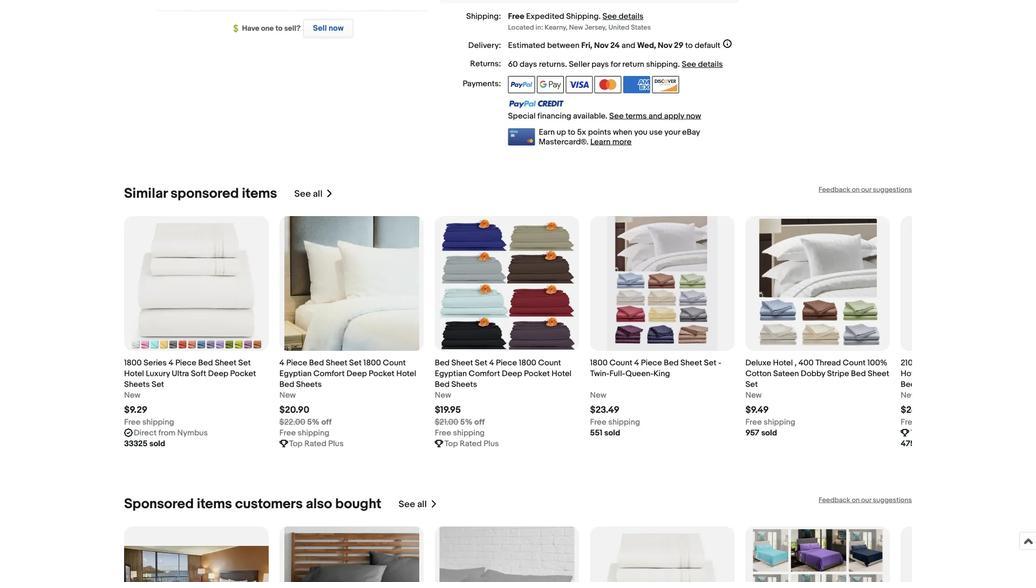 Task type: locate. For each thing, give the bounding box(es) containing it.
2 feedback on our suggestions from the top
[[819, 497, 912, 505]]

and for 24
[[622, 41, 635, 50]]

google pay image
[[537, 76, 564, 94]]

2 vertical spatial to
[[568, 128, 575, 137]]

your
[[664, 128, 680, 137]]

0 horizontal spatial series
[[143, 359, 167, 368]]

1 vertical spatial on
[[852, 497, 860, 505]]

0 vertical spatial feedback
[[819, 186, 850, 194]]

4 inside 1800 count 4 piece bed sheet set - twin-full-queen-king
[[634, 359, 639, 368]]

luxury
[[146, 369, 170, 379], [922, 369, 947, 379]]

2 new text field from the left
[[279, 390, 296, 401]]

1 horizontal spatial see details link
[[682, 60, 723, 70]]

$9.49 text field
[[745, 405, 769, 417]]

.
[[599, 12, 601, 22], [565, 60, 567, 70], [678, 60, 680, 70]]

see all link
[[294, 186, 333, 203], [399, 497, 438, 513]]

1 suggestions from the top
[[873, 186, 912, 194]]

items
[[242, 186, 277, 203], [197, 497, 232, 513]]

king
[[654, 369, 670, 379]]

1 5% from the left
[[307, 418, 319, 428]]

1 comfort from the left
[[313, 369, 345, 379]]

free shipping text field up direct
[[124, 417, 174, 428]]

0 vertical spatial see details link
[[602, 12, 644, 22]]

now right 'sell'
[[329, 24, 344, 33]]

1800 count 4 piece bed sheet set - twin-full-queen-king
[[590, 359, 721, 379]]

0 horizontal spatial .
[[565, 60, 567, 70]]

1 horizontal spatial off
[[474, 418, 485, 428]]

hotel inside deluxe hotel , 400 thread count 100% cotton sateen dobby stripe bed sheet set new $9.49 free shipping 957 sold
[[773, 359, 793, 368]]

free shipping text field down $26.95
[[901, 417, 951, 428]]

2 suggestions from the top
[[873, 497, 912, 505]]

expedited
[[526, 12, 564, 22]]

0 vertical spatial see all
[[294, 189, 323, 200]]

1 nov from the left
[[594, 41, 609, 50]]

wed,
[[637, 41, 656, 50]]

3 sheets from the left
[[451, 380, 477, 390]]

0 vertical spatial now
[[329, 24, 344, 33]]

3 pocket from the left
[[524, 369, 550, 379]]

plus down previous price $21.00 5% off text box
[[484, 440, 499, 449]]

soft
[[191, 369, 206, 379], [967, 369, 983, 379]]

1 1800 from the left
[[124, 359, 142, 368]]

paypal credit image
[[508, 100, 564, 109]]

top rated plus down previous price $22.00 5% off text box on the left bottom of the page
[[289, 440, 344, 449]]

2 5% from the left
[[460, 418, 473, 428]]

4 pocket from the left
[[1007, 369, 1033, 379]]

1 horizontal spatial 5%
[[460, 418, 473, 428]]

0 horizontal spatial all
[[313, 189, 323, 200]]

sold inside deluxe hotel , 400 thread count 100% cotton sateen dobby stripe bed sheet set new $9.49 free shipping 957 sold
[[761, 429, 777, 438]]

2 off from the left
[[474, 418, 485, 428]]

egyptian up $20.90
[[279, 369, 312, 379]]

ultra for $26.95
[[948, 369, 966, 379]]

3 count from the left
[[609, 359, 632, 368]]

ebay mastercard image
[[508, 129, 535, 146]]

shipping inside deluxe hotel , 400 thread count 100% cotton sateen dobby stripe bed sheet set new $9.49 free shipping 957 sold
[[764, 418, 795, 428]]

to left 5x
[[568, 128, 575, 137]]

1 4 from the left
[[168, 359, 173, 368]]

on for sponsored items customers also bought
[[852, 497, 860, 505]]

1 horizontal spatial and
[[649, 111, 662, 121]]

rated down previous price $21.00 5% off text box
[[460, 440, 482, 449]]

1 horizontal spatial now
[[686, 111, 701, 121]]

4 piece from the left
[[641, 359, 662, 368]]

shipping up 551 sold text field
[[608, 418, 640, 428]]

pocket inside 4 piece bed sheet set 1800 count egyptian comfort deep pocket hotel bed sheets new $20.90 $22.00 5% off free shipping
[[369, 369, 395, 379]]

new up the $23.49 text box
[[590, 391, 606, 401]]

1 horizontal spatial top
[[444, 440, 458, 449]]

4 new text field from the left
[[590, 390, 606, 401]]

2 pocket from the left
[[369, 369, 395, 379]]

1 vertical spatial see all link
[[399, 497, 438, 513]]

cotton
[[745, 369, 771, 379]]

0 vertical spatial to
[[276, 24, 283, 33]]

now
[[329, 24, 344, 33], [686, 111, 701, 121]]

2 feedback on our suggestions link from the top
[[819, 497, 912, 505]]

free shipping text field down $23.49
[[590, 417, 640, 428]]

100%
[[867, 359, 887, 368]]

sheets up $20.90
[[296, 380, 322, 390]]

free up "957"
[[745, 418, 762, 428]]

shipping down previous price $22.00 5% off text box on the left bottom of the page
[[298, 429, 329, 438]]

2 feedback from the top
[[819, 497, 850, 505]]

new text field up the $23.49 text box
[[590, 390, 606, 401]]

5% inside bed sheet set 4 piece 1800 count egyptian comfort deep pocket hotel bed sheets new $19.95 $21.00 5% off free shipping
[[460, 418, 473, 428]]

2 sheets from the left
[[296, 380, 322, 390]]

1 vertical spatial and
[[649, 111, 662, 121]]

ultra inside 2100 series 6 piece bed sheet set hotel luxury ultra soft deep pocket bed sheets new $26.95 free shipping
[[948, 369, 966, 379]]

new up $26.95 text field
[[901, 391, 917, 401]]

1 horizontal spatial free shipping text field
[[590, 417, 640, 428]]

nov
[[594, 41, 609, 50], [658, 41, 672, 50]]

nov left 24
[[594, 41, 609, 50]]

soft for $26.95
[[967, 369, 983, 379]]

pocket inside bed sheet set 4 piece 1800 count egyptian comfort deep pocket hotel bed sheets new $19.95 $21.00 5% off free shipping
[[524, 369, 550, 379]]

sheets for $20.90
[[296, 380, 322, 390]]

4
[[168, 359, 173, 368], [279, 359, 284, 368], [489, 359, 494, 368], [634, 359, 639, 368]]

free down $22.00
[[279, 429, 296, 438]]

top rated plus for $20.90
[[289, 440, 344, 449]]

series up $9.29 text box
[[143, 359, 167, 368]]

count inside deluxe hotel , 400 thread count 100% cotton sateen dobby stripe bed sheet set new $9.49 free shipping 957 sold
[[843, 359, 866, 368]]

0 horizontal spatial ultra
[[172, 369, 189, 379]]

ebay
[[682, 128, 700, 137]]

free shipping text field down $22.00
[[279, 428, 329, 439]]

plus
[[950, 429, 965, 438], [328, 440, 344, 449], [484, 440, 499, 449]]

free down $9.29 text box
[[124, 418, 141, 428]]

shipping up 957 sold text field
[[764, 418, 795, 428]]

free up located at the top
[[508, 12, 524, 22]]

2 deep from the left
[[347, 369, 367, 379]]

1 feedback from the top
[[819, 186, 850, 194]]

full-
[[609, 369, 625, 379]]

see all
[[294, 189, 323, 200], [399, 499, 427, 511]]

set
[[238, 359, 251, 368], [349, 359, 362, 368], [475, 359, 487, 368], [704, 359, 716, 368], [1014, 359, 1027, 368], [152, 380, 164, 390], [745, 380, 758, 390]]

shipping down $26.95
[[919, 418, 951, 428]]

free shipping text field for $9.49
[[745, 417, 795, 428]]

sheet inside deluxe hotel , 400 thread count 100% cotton sateen dobby stripe bed sheet set new $9.49 free shipping 957 sold
[[868, 369, 889, 379]]

see all link for similar sponsored items
[[294, 186, 333, 203]]

you
[[634, 128, 648, 137]]

free inside free expedited shipping . see details located in: kearny, new jersey, united states
[[508, 12, 524, 22]]

up
[[557, 128, 566, 137]]

top rated plus down previous price $21.00 5% off text box
[[444, 440, 499, 449]]

2 ultra from the left
[[948, 369, 966, 379]]

new text field up $19.95
[[435, 390, 451, 401]]

shipping inside new $23.49 free shipping 551 sold
[[608, 418, 640, 428]]

rated down previous price $22.00 5% off text box on the left bottom of the page
[[304, 440, 326, 449]]

1 horizontal spatial .
[[599, 12, 601, 22]]

egyptian inside 4 piece bed sheet set 1800 count egyptian comfort deep pocket hotel bed sheets new $20.90 $22.00 5% off free shipping
[[279, 369, 312, 379]]

top up 4752 sold
[[910, 429, 924, 438]]

set inside 4 piece bed sheet set 1800 count egyptian comfort deep pocket hotel bed sheets new $20.90 $22.00 5% off free shipping
[[349, 359, 362, 368]]

. inside free expedited shipping . see details located in: kearny, new jersey, united states
[[599, 12, 601, 22]]

off for $19.95
[[474, 418, 485, 428]]

0 horizontal spatial top rated plus text field
[[289, 439, 344, 450]]

2 1800 from the left
[[363, 359, 381, 368]]

3 deep from the left
[[502, 369, 522, 379]]

1 horizontal spatial egyptian
[[435, 369, 467, 379]]

0 horizontal spatial comfort
[[313, 369, 345, 379]]

New text field
[[124, 390, 140, 401], [279, 390, 296, 401], [435, 390, 451, 401], [590, 390, 606, 401], [745, 390, 762, 401]]

0 vertical spatial all
[[313, 189, 323, 200]]

See all text field
[[399, 499, 427, 511]]

60
[[508, 60, 518, 70]]

1 horizontal spatial free shipping text field
[[279, 428, 329, 439]]

series left 6
[[920, 359, 943, 368]]

5% inside 4 piece bed sheet set 1800 count egyptian comfort deep pocket hotel bed sheets new $20.90 $22.00 5% off free shipping
[[307, 418, 319, 428]]

1 feedback on our suggestions link from the top
[[819, 186, 912, 194]]

and
[[622, 41, 635, 50], [649, 111, 662, 121]]

seller
[[569, 60, 590, 70]]

3 new text field from the left
[[435, 390, 451, 401]]

1 horizontal spatial ultra
[[948, 369, 966, 379]]

set inside bed sheet set 4 piece 1800 count egyptian comfort deep pocket hotel bed sheets new $19.95 $21.00 5% off free shipping
[[475, 359, 487, 368]]

2 nov from the left
[[658, 41, 672, 50]]

1 horizontal spatial soft
[[967, 369, 983, 379]]

free down $21.00
[[435, 429, 451, 438]]

set inside deluxe hotel , 400 thread count 100% cotton sateen dobby stripe bed sheet set new $9.49 free shipping 957 sold
[[745, 380, 758, 390]]

to for have one to sell?
[[276, 24, 283, 33]]

free shipping text field down $9.49
[[745, 417, 795, 428]]

0 vertical spatial suggestions
[[873, 186, 912, 194]]

0 horizontal spatial egyptian
[[279, 369, 312, 379]]

0 horizontal spatial luxury
[[146, 369, 170, 379]]

suggestions for similar sponsored items
[[873, 186, 912, 194]]

1 piece from the left
[[175, 359, 196, 368]]

count inside bed sheet set 4 piece 1800 count egyptian comfort deep pocket hotel bed sheets new $19.95 $21.00 5% off free shipping
[[538, 359, 561, 368]]

top rated plus up 4752 sold text field
[[910, 429, 965, 438]]

hotel inside bed sheet set 4 piece 1800 count egyptian comfort deep pocket hotel bed sheets new $19.95 $21.00 5% off free shipping
[[552, 369, 572, 379]]

2 soft from the left
[[967, 369, 983, 379]]

new text field for $19.95
[[435, 390, 451, 401]]

united
[[608, 23, 629, 32]]

pocket
[[230, 369, 256, 379], [369, 369, 395, 379], [524, 369, 550, 379], [1007, 369, 1033, 379]]

1 new text field from the left
[[124, 390, 140, 401]]

new down shipping at top right
[[569, 23, 583, 32]]

5 piece from the left
[[951, 359, 972, 368]]

all for similar sponsored items
[[313, 189, 323, 200]]

0 horizontal spatial see details link
[[602, 12, 644, 22]]

. down 29
[[678, 60, 680, 70]]

1 vertical spatial all
[[417, 499, 427, 511]]

1 feedback on our suggestions from the top
[[819, 186, 912, 194]]

free down $26.95 text field
[[901, 418, 917, 428]]

deluxe hotel , 400 thread count 100% cotton sateen dobby stripe bed sheet set new $9.49 free shipping 957 sold
[[745, 359, 889, 438]]

0 horizontal spatial see all link
[[294, 186, 333, 203]]

1800
[[124, 359, 142, 368], [363, 359, 381, 368], [519, 359, 536, 368], [590, 359, 608, 368]]

1 vertical spatial see details link
[[682, 60, 723, 70]]

1 horizontal spatial series
[[920, 359, 943, 368]]

4 piece bed sheet set 1800 count egyptian comfort deep pocket hotel bed sheets new $20.90 $22.00 5% off free shipping
[[279, 359, 416, 438]]

Top Rated Plus text field
[[444, 439, 499, 450]]

earn up to 5x points when you use your ebay mastercard®.
[[539, 128, 700, 147]]

1 horizontal spatial top rated plus
[[444, 440, 499, 449]]

comfort for $20.90
[[313, 369, 345, 379]]

3 4 from the left
[[489, 359, 494, 368]]

set inside 1800 count 4 piece bed sheet set - twin-full-queen-king
[[704, 359, 716, 368]]

free
[[508, 12, 524, 22], [124, 418, 141, 428], [590, 418, 606, 428], [745, 418, 762, 428], [901, 418, 917, 428], [279, 429, 296, 438], [435, 429, 451, 438]]

Top Rated Plus text field
[[910, 428, 965, 439], [289, 439, 344, 450]]

off inside bed sheet set 4 piece 1800 count egyptian comfort deep pocket hotel bed sheets new $19.95 $21.00 5% off free shipping
[[474, 418, 485, 428]]

1 horizontal spatial see all
[[399, 499, 427, 511]]

. up jersey,
[[599, 12, 601, 22]]

feedback
[[819, 186, 850, 194], [819, 497, 850, 505]]

all
[[313, 189, 323, 200], [417, 499, 427, 511]]

luxury for $26.95
[[922, 369, 947, 379]]

1 vertical spatial suggestions
[[873, 497, 912, 505]]

see
[[602, 12, 617, 22], [682, 60, 696, 70], [609, 111, 624, 121], [294, 189, 311, 200], [399, 499, 415, 511]]

$19.95 text field
[[435, 405, 461, 417]]

new $23.49 free shipping 551 sold
[[590, 391, 640, 438]]

1 horizontal spatial items
[[242, 186, 277, 203]]

to
[[276, 24, 283, 33], [685, 41, 693, 50], [568, 128, 575, 137]]

plus for $20.90
[[328, 440, 344, 449]]

learn more link
[[590, 137, 632, 147]]

2 comfort from the left
[[469, 369, 500, 379]]

off right $22.00
[[321, 418, 332, 428]]

1800 inside 1800 series 4 piece bed sheet set hotel luxury ultra soft deep pocket sheets set new $9.29 free shipping
[[124, 359, 142, 368]]

comfort inside bed sheet set 4 piece 1800 count egyptian comfort deep pocket hotel bed sheets new $19.95 $21.00 5% off free shipping
[[469, 369, 500, 379]]

see terms and apply now link
[[609, 111, 701, 121]]

to right one
[[276, 24, 283, 33]]

discover image
[[652, 76, 679, 94]]

1 horizontal spatial rated
[[460, 440, 482, 449]]

on
[[852, 186, 860, 194], [852, 497, 860, 505]]

egyptian up $19.95
[[435, 369, 467, 379]]

5 new text field from the left
[[745, 390, 762, 401]]

thread
[[815, 359, 841, 368]]

0 horizontal spatial see all
[[294, 189, 323, 200]]

400
[[799, 359, 814, 368]]

pocket inside 2100 series 6 piece bed sheet set hotel luxury ultra soft deep pocket bed sheets new $26.95 free shipping
[[1007, 369, 1033, 379]]

2 luxury from the left
[[922, 369, 947, 379]]

1 sheets from the left
[[124, 380, 150, 390]]

piece inside 1800 count 4 piece bed sheet set - twin-full-queen-king
[[641, 359, 662, 368]]

0 vertical spatial and
[[622, 41, 635, 50]]

2 4 from the left
[[279, 359, 284, 368]]

for
[[611, 60, 621, 70]]

luxury up $9.29 text box
[[146, 369, 170, 379]]

free inside new $23.49 free shipping 551 sold
[[590, 418, 606, 428]]

off for $20.90
[[321, 418, 332, 428]]

new up $20.90
[[279, 391, 296, 401]]

1 horizontal spatial details
[[698, 60, 723, 70]]

sheets inside 1800 series 4 piece bed sheet set hotel luxury ultra soft deep pocket sheets set new $9.29 free shipping
[[124, 380, 150, 390]]

shipping up top rated plus text field
[[453, 429, 485, 438]]

new text field up $20.90
[[279, 390, 296, 401]]

sold right "957"
[[761, 429, 777, 438]]

earn
[[539, 128, 555, 137]]

1 vertical spatial our
[[861, 497, 871, 505]]

sheets up $26.95 text field
[[917, 380, 943, 390]]

have one to sell?
[[242, 24, 301, 33]]

and up use on the top right of page
[[649, 111, 662, 121]]

piece inside 1800 series 4 piece bed sheet set hotel luxury ultra soft deep pocket sheets set new $9.29 free shipping
[[175, 359, 196, 368]]

0 vertical spatial see all link
[[294, 186, 333, 203]]

4 4 from the left
[[634, 359, 639, 368]]

free inside 2100 series 6 piece bed sheet set hotel luxury ultra soft deep pocket bed sheets new $26.95 free shipping
[[901, 418, 917, 428]]

1 vertical spatial see all
[[399, 499, 427, 511]]

rated for $19.95
[[460, 440, 482, 449]]

ultra
[[172, 369, 189, 379], [948, 369, 966, 379]]

sheets inside 4 piece bed sheet set 1800 count egyptian comfort deep pocket hotel bed sheets new $20.90 $22.00 5% off free shipping
[[296, 380, 322, 390]]

to inside earn up to 5x points when you use your ebay mastercard®.
[[568, 128, 575, 137]]

and right 24
[[622, 41, 635, 50]]

customers
[[235, 497, 303, 513]]

now up ebay
[[686, 111, 701, 121]]

see inside free expedited shipping . see details located in: kearny, new jersey, united states
[[602, 12, 617, 22]]

count
[[383, 359, 406, 368], [538, 359, 561, 368], [609, 359, 632, 368], [843, 359, 866, 368]]

deep
[[208, 369, 228, 379], [347, 369, 367, 379], [502, 369, 522, 379], [985, 369, 1005, 379]]

details up states on the top right of the page
[[619, 12, 644, 22]]

1 pocket from the left
[[230, 369, 256, 379]]

1 vertical spatial to
[[685, 41, 693, 50]]

0 horizontal spatial soft
[[191, 369, 206, 379]]

bed inside deluxe hotel , 400 thread count 100% cotton sateen dobby stripe bed sheet set new $9.49 free shipping 957 sold
[[851, 369, 866, 379]]

free shipping text field down $21.00
[[435, 428, 485, 439]]

4 sheets from the left
[[917, 380, 943, 390]]

0 horizontal spatial off
[[321, 418, 332, 428]]

see details link down default
[[682, 60, 723, 70]]

new text field for $20.90
[[279, 390, 296, 401]]

Free shipping text field
[[590, 417, 640, 428], [901, 417, 951, 428], [435, 428, 485, 439]]

off
[[321, 418, 332, 428], [474, 418, 485, 428]]

2 count from the left
[[538, 359, 561, 368]]

1 vertical spatial feedback on our suggestions link
[[819, 497, 912, 505]]

comfort inside 4 piece bed sheet set 1800 count egyptian comfort deep pocket hotel bed sheets new $20.90 $22.00 5% off free shipping
[[313, 369, 345, 379]]

soft inside 2100 series 6 piece bed sheet set hotel luxury ultra soft deep pocket bed sheets new $26.95 free shipping
[[967, 369, 983, 379]]

series inside 2100 series 6 piece bed sheet set hotel luxury ultra soft deep pocket bed sheets new $26.95 free shipping
[[920, 359, 943, 368]]

$22.00
[[279, 418, 305, 428]]

see all link for sponsored items customers also bought
[[399, 497, 438, 513]]

1 count from the left
[[383, 359, 406, 368]]

sheets for new
[[124, 380, 150, 390]]

2 horizontal spatial free shipping text field
[[901, 417, 951, 428]]

0 horizontal spatial rated
[[304, 440, 326, 449]]

series
[[143, 359, 167, 368], [920, 359, 943, 368]]

new up $9.29 text box
[[124, 391, 140, 401]]

new inside 2100 series 6 piece bed sheet set hotel luxury ultra soft deep pocket bed sheets new $26.95 free shipping
[[901, 391, 917, 401]]

0 vertical spatial details
[[619, 12, 644, 22]]

1800 inside bed sheet set 4 piece 1800 count egyptian comfort deep pocket hotel bed sheets new $19.95 $21.00 5% off free shipping
[[519, 359, 536, 368]]

1 horizontal spatial all
[[417, 499, 427, 511]]

sheets up $19.95
[[451, 380, 477, 390]]

3 1800 from the left
[[519, 359, 536, 368]]

soft inside 1800 series 4 piece bed sheet set hotel luxury ultra soft deep pocket sheets set new $9.29 free shipping
[[191, 369, 206, 379]]

bed inside 1800 count 4 piece bed sheet set - twin-full-queen-king
[[664, 359, 679, 368]]

1 on from the top
[[852, 186, 860, 194]]

0 horizontal spatial plus
[[328, 440, 344, 449]]

sheets inside bed sheet set 4 piece 1800 count egyptian comfort deep pocket hotel bed sheets new $19.95 $21.00 5% off free shipping
[[451, 380, 477, 390]]

1 off from the left
[[321, 418, 332, 428]]

rated up 4752 sold text field
[[926, 429, 948, 438]]

2 egyptian from the left
[[435, 369, 467, 379]]

return
[[622, 60, 644, 70]]

0 vertical spatial our
[[861, 186, 871, 194]]

between
[[547, 41, 579, 50]]

piece for 1800 count 4 piece bed sheet set - twin-full-queen-king
[[641, 359, 662, 368]]

feedback on our suggestions
[[819, 186, 912, 194], [819, 497, 912, 505]]

1 deep from the left
[[208, 369, 228, 379]]

see details link up united
[[602, 12, 644, 22]]

sheets for $19.95
[[451, 380, 477, 390]]

soft for $9.29
[[191, 369, 206, 379]]

4 deep from the left
[[985, 369, 1005, 379]]

pays
[[592, 60, 609, 70]]

0 horizontal spatial top rated plus
[[289, 440, 344, 449]]

nov left 29
[[658, 41, 672, 50]]

5x
[[577, 128, 586, 137]]

New text field
[[901, 390, 917, 401]]

off inside 4 piece bed sheet set 1800 count egyptian comfort deep pocket hotel bed sheets new $20.90 $22.00 5% off free shipping
[[321, 418, 332, 428]]

2 series from the left
[[920, 359, 943, 368]]

feedback on our suggestions for sponsored items customers also bought
[[819, 497, 912, 505]]

1 vertical spatial now
[[686, 111, 701, 121]]

estimated
[[508, 41, 545, 50]]

0 vertical spatial on
[[852, 186, 860, 194]]

new text field up $9.49
[[745, 390, 762, 401]]

0 horizontal spatial to
[[276, 24, 283, 33]]

rated inside text field
[[460, 440, 482, 449]]

new text field up $9.29 text box
[[124, 390, 140, 401]]

4 count from the left
[[843, 359, 866, 368]]

luxury inside 2100 series 6 piece bed sheet set hotel luxury ultra soft deep pocket bed sheets new $26.95 free shipping
[[922, 369, 947, 379]]

deep inside bed sheet set 4 piece 1800 count egyptian comfort deep pocket hotel bed sheets new $19.95 $21.00 5% off free shipping
[[502, 369, 522, 379]]

. left "seller" at the right of page
[[565, 60, 567, 70]]

rated for $20.90
[[304, 440, 326, 449]]

2 piece from the left
[[286, 359, 307, 368]]

2 horizontal spatial free shipping text field
[[745, 417, 795, 428]]

series inside 1800 series 4 piece bed sheet set hotel luxury ultra soft deep pocket sheets set new $9.29 free shipping
[[143, 359, 167, 368]]

top inside text field
[[444, 440, 458, 449]]

0 vertical spatial feedback on our suggestions link
[[819, 186, 912, 194]]

0 horizontal spatial 5%
[[307, 418, 319, 428]]

sheet inside bed sheet set 4 piece 1800 count egyptian comfort deep pocket hotel bed sheets new $19.95 $21.00 5% off free shipping
[[451, 359, 473, 368]]

$9.29 text field
[[124, 405, 147, 417]]

comfort for $19.95
[[469, 369, 500, 379]]

5% right $22.00
[[307, 418, 319, 428]]

jersey,
[[585, 23, 607, 32]]

off up top rated plus text field
[[474, 418, 485, 428]]

5% right $21.00
[[460, 418, 473, 428]]

hotel
[[773, 359, 793, 368], [124, 369, 144, 379], [396, 369, 416, 379], [552, 369, 572, 379], [901, 369, 921, 379]]

shipping up from
[[142, 418, 174, 428]]

1 soft from the left
[[191, 369, 206, 379]]

top rated plus text field up 4752 sold
[[910, 428, 965, 439]]

sheet inside 4 piece bed sheet set 1800 count egyptian comfort deep pocket hotel bed sheets new $20.90 $22.00 5% off free shipping
[[326, 359, 347, 368]]

top down $22.00
[[289, 440, 303, 449]]

details inside free expedited shipping . see details located in: kearny, new jersey, united states
[[619, 12, 644, 22]]

plus down previous price $22.00 5% off text box on the left bottom of the page
[[328, 440, 344, 449]]

1 vertical spatial details
[[698, 60, 723, 70]]

ultra inside 1800 series 4 piece bed sheet set hotel luxury ultra soft deep pocket sheets set new $9.29 free shipping
[[172, 369, 189, 379]]

piece for 1800 series 4 piece bed sheet set hotel luxury ultra soft deep pocket sheets set new $9.29 free shipping
[[175, 359, 196, 368]]

1 our from the top
[[861, 186, 871, 194]]

1 horizontal spatial see all link
[[399, 497, 438, 513]]

1 vertical spatial feedback
[[819, 497, 850, 505]]

previous price $21.00 5% off text field
[[435, 417, 485, 428]]

1 series from the left
[[143, 359, 167, 368]]

0 horizontal spatial nov
[[594, 41, 609, 50]]

to right 29
[[685, 41, 693, 50]]

see details link
[[602, 12, 644, 22], [682, 60, 723, 70]]

1 ultra from the left
[[172, 369, 189, 379]]

top rated plus text field down previous price $22.00 5% off text box on the left bottom of the page
[[289, 439, 344, 450]]

luxury inside 1800 series 4 piece bed sheet set hotel luxury ultra soft deep pocket sheets set new $9.29 free shipping
[[146, 369, 170, 379]]

new inside free expedited shipping . see details located in: kearny, new jersey, united states
[[569, 23, 583, 32]]

series for $26.95
[[920, 359, 943, 368]]

1 egyptian from the left
[[279, 369, 312, 379]]

sold right 551 on the right bottom of the page
[[604, 429, 620, 438]]

1 horizontal spatial luxury
[[922, 369, 947, 379]]

plus down 2100 series 6 piece bed sheet set hotel luxury ultra soft deep pocket bed sheets new $26.95 free shipping
[[950, 429, 965, 438]]

3 piece from the left
[[496, 359, 517, 368]]

feedback on our suggestions link
[[819, 186, 912, 194], [819, 497, 912, 505]]

0 horizontal spatial free shipping text field
[[124, 417, 174, 428]]

1 luxury from the left
[[146, 369, 170, 379]]

piece inside 2100 series 6 piece bed sheet set hotel luxury ultra soft deep pocket bed sheets new $26.95 free shipping
[[951, 359, 972, 368]]

1 horizontal spatial to
[[568, 128, 575, 137]]

details down default
[[698, 60, 723, 70]]

0 vertical spatial feedback on our suggestions
[[819, 186, 912, 194]]

egyptian
[[279, 369, 312, 379], [435, 369, 467, 379]]

top down $21.00
[[444, 440, 458, 449]]

2 horizontal spatial to
[[685, 41, 693, 50]]

0 horizontal spatial details
[[619, 12, 644, 22]]

stripe
[[827, 369, 849, 379]]

$23.49 text field
[[590, 405, 619, 417]]

sheets up $9.29
[[124, 380, 150, 390]]

4 1800 from the left
[[590, 359, 608, 368]]

1 horizontal spatial nov
[[658, 41, 672, 50]]

states
[[631, 23, 651, 32]]

1 horizontal spatial plus
[[484, 440, 499, 449]]

1 horizontal spatial comfort
[[469, 369, 500, 379]]

new up $19.95
[[435, 391, 451, 401]]

days
[[520, 60, 537, 70]]

all for sponsored items customers also bought
[[417, 499, 427, 511]]

hotel inside 4 piece bed sheet set 1800 count egyptian comfort deep pocket hotel bed sheets new $20.90 $22.00 5% off free shipping
[[396, 369, 416, 379]]

our
[[861, 186, 871, 194], [861, 497, 871, 505]]

top
[[910, 429, 924, 438], [289, 440, 303, 449], [444, 440, 458, 449]]

1 vertical spatial feedback on our suggestions
[[819, 497, 912, 505]]

free inside deluxe hotel , 400 thread count 100% cotton sateen dobby stripe bed sheet set new $9.49 free shipping 957 sold
[[745, 418, 762, 428]]

0 horizontal spatial top
[[289, 440, 303, 449]]

sold inside new $23.49 free shipping 551 sold
[[604, 429, 620, 438]]

0 horizontal spatial items
[[197, 497, 232, 513]]

Free shipping text field
[[124, 417, 174, 428], [745, 417, 795, 428], [279, 428, 329, 439]]

luxury down 6
[[922, 369, 947, 379]]

2 horizontal spatial top rated plus
[[910, 429, 965, 438]]

egyptian inside bed sheet set 4 piece 1800 count egyptian comfort deep pocket hotel bed sheets new $19.95 $21.00 5% off free shipping
[[435, 369, 467, 379]]

2 our from the top
[[861, 497, 871, 505]]

957
[[745, 429, 759, 438]]

33325
[[124, 440, 148, 449]]

comfort
[[313, 369, 345, 379], [469, 369, 500, 379]]

2 on from the top
[[852, 497, 860, 505]]

free up 551 on the right bottom of the page
[[590, 418, 606, 428]]

egyptian for $19.95
[[435, 369, 467, 379]]

0 horizontal spatial and
[[622, 41, 635, 50]]

plus inside text field
[[484, 440, 499, 449]]

suggestions
[[873, 186, 912, 194], [873, 497, 912, 505]]

located
[[508, 23, 534, 32]]

0 horizontal spatial now
[[329, 24, 344, 33]]

shipping inside bed sheet set 4 piece 1800 count egyptian comfort deep pocket hotel bed sheets new $19.95 $21.00 5% off free shipping
[[453, 429, 485, 438]]

use
[[649, 128, 663, 137]]

new up $9.49
[[745, 391, 762, 401]]

5%
[[307, 418, 319, 428], [460, 418, 473, 428]]



Task type: describe. For each thing, give the bounding box(es) containing it.
our for similar sponsored items
[[861, 186, 871, 194]]

count inside 1800 count 4 piece bed sheet set - twin-full-queen-king
[[609, 359, 632, 368]]

sell now link
[[301, 19, 353, 38]]

default
[[695, 41, 720, 50]]

piece inside 4 piece bed sheet set 1800 count egyptian comfort deep pocket hotel bed sheets new $20.90 $22.00 5% off free shipping
[[286, 359, 307, 368]]

bed sheet set 4 piece 1800 count egyptian comfort deep pocket hotel bed sheets new $19.95 $21.00 5% off free shipping
[[435, 359, 572, 438]]

learn more
[[590, 137, 632, 147]]

sell?
[[284, 24, 301, 33]]

suggestions for sponsored items customers also bought
[[873, 497, 912, 505]]

feedback for sponsored items customers also bought
[[819, 497, 850, 505]]

series for $9.29
[[143, 359, 167, 368]]

free inside 1800 series 4 piece bed sheet set hotel luxury ultra soft deep pocket sheets set new $9.29 free shipping
[[124, 418, 141, 428]]

1 vertical spatial items
[[197, 497, 232, 513]]

direct
[[134, 429, 157, 438]]

have
[[242, 24, 259, 33]]

1800 inside 1800 count 4 piece bed sheet set - twin-full-queen-king
[[590, 359, 608, 368]]

top rated plus for $19.95
[[444, 440, 499, 449]]

deep inside 1800 series 4 piece bed sheet set hotel luxury ultra soft deep pocket sheets set new $9.29 free shipping
[[208, 369, 228, 379]]

special financing available. see terms and apply now
[[508, 111, 701, 121]]

queen-
[[625, 369, 654, 379]]

available.
[[573, 111, 607, 121]]

special
[[508, 111, 536, 121]]

set inside 2100 series 6 piece bed sheet set hotel luxury ultra soft deep pocket bed sheets new $26.95 free shipping
[[1014, 359, 1027, 368]]

to for earn up to 5x points when you use your ebay mastercard®.
[[568, 128, 575, 137]]

american express image
[[623, 76, 650, 94]]

sold down from
[[149, 440, 165, 449]]

one
[[261, 24, 274, 33]]

points
[[588, 128, 611, 137]]

$23.49
[[590, 405, 619, 417]]

master card image
[[594, 76, 621, 94]]

Direct from Nymbus text field
[[134, 428, 208, 439]]

plus for $19.95
[[484, 440, 499, 449]]

learn
[[590, 137, 611, 147]]

now inside "link"
[[329, 24, 344, 33]]

free inside bed sheet set 4 piece 1800 count egyptian comfort deep pocket hotel bed sheets new $19.95 $21.00 5% off free shipping
[[435, 429, 451, 438]]

60 days returns . seller pays for return shipping . see details
[[508, 60, 723, 70]]

in:
[[536, 23, 543, 32]]

hotel inside 2100 series 6 piece bed sheet set hotel luxury ultra soft deep pocket bed sheets new $26.95 free shipping
[[901, 369, 921, 379]]

financing
[[537, 111, 571, 121]]

shipping inside 2100 series 6 piece bed sheet set hotel luxury ultra soft deep pocket bed sheets new $26.95 free shipping
[[919, 418, 951, 428]]

estimated between fri, nov 24 and wed, nov 29 to default
[[508, 41, 720, 50]]

on for similar sponsored items
[[852, 186, 860, 194]]

luxury for $9.29
[[146, 369, 170, 379]]

2 horizontal spatial plus
[[950, 429, 965, 438]]

twin-
[[590, 369, 609, 379]]

piece for 2100 series 6 piece bed sheet set hotel luxury ultra soft deep pocket bed sheets new $26.95 free shipping
[[951, 359, 972, 368]]

sheet inside 1800 count 4 piece bed sheet set - twin-full-queen-king
[[681, 359, 702, 368]]

and for terms
[[649, 111, 662, 121]]

from
[[158, 429, 175, 438]]

terms
[[626, 111, 647, 121]]

6
[[945, 359, 950, 368]]

when
[[613, 128, 632, 137]]

$21.00
[[435, 418, 458, 428]]

previous price $22.00 5% off text field
[[279, 417, 332, 428]]

delivery:
[[468, 41, 501, 50]]

sponsored
[[124, 497, 194, 513]]

feedback on our suggestions link for similar sponsored items
[[819, 186, 912, 194]]

29
[[674, 41, 684, 50]]

count inside 4 piece bed sheet set 1800 count egyptian comfort deep pocket hotel bed sheets new $20.90 $22.00 5% off free shipping
[[383, 359, 406, 368]]

shipping inside 1800 series 4 piece bed sheet set hotel luxury ultra soft deep pocket sheets set new $9.29 free shipping
[[142, 418, 174, 428]]

5% for $20.90
[[307, 418, 319, 428]]

2 horizontal spatial top
[[910, 429, 924, 438]]

new inside 1800 series 4 piece bed sheet set hotel luxury ultra soft deep pocket sheets set new $9.29 free shipping
[[124, 391, 140, 401]]

returns:
[[470, 59, 501, 69]]

new inside deluxe hotel , 400 thread count 100% cotton sateen dobby stripe bed sheet set new $9.49 free shipping 957 sold
[[745, 391, 762, 401]]

visa image
[[566, 76, 593, 94]]

paypal image
[[508, 76, 535, 94]]

0 horizontal spatial free shipping text field
[[435, 428, 485, 439]]

$20.90
[[279, 405, 309, 417]]

feedback for similar sponsored items
[[819, 186, 850, 194]]

4752 sold text field
[[901, 439, 937, 450]]

See all text field
[[294, 189, 323, 200]]

5% for $19.95
[[460, 418, 473, 428]]

33325 sold
[[124, 440, 165, 449]]

ultra for $9.29
[[172, 369, 189, 379]]

feedback on our suggestions link for sponsored items customers also bought
[[819, 497, 912, 505]]

top for $20.90
[[289, 440, 303, 449]]

shipping
[[566, 12, 599, 22]]

957 sold text field
[[745, 428, 777, 439]]

new inside 4 piece bed sheet set 1800 count egyptian comfort deep pocket hotel bed sheets new $20.90 $22.00 5% off free shipping
[[279, 391, 296, 401]]

1800 inside 4 piece bed sheet set 1800 count egyptian comfort deep pocket hotel bed sheets new $20.90 $22.00 5% off free shipping
[[363, 359, 381, 368]]

egyptian for $20.90
[[279, 369, 312, 379]]

551 sold text field
[[590, 428, 620, 439]]

2100 series 6 piece bed sheet set hotel luxury ultra soft deep pocket bed sheets new $26.95 free shipping
[[901, 359, 1033, 428]]

fri,
[[581, 41, 592, 50]]

deep inside 4 piece bed sheet set 1800 count egyptian comfort deep pocket hotel bed sheets new $20.90 $22.00 5% off free shipping
[[347, 369, 367, 379]]

$20.90 text field
[[279, 405, 309, 417]]

see all for similar sponsored items
[[294, 189, 323, 200]]

sheet inside 1800 series 4 piece bed sheet set hotel luxury ultra soft deep pocket sheets set new $9.29 free shipping
[[215, 359, 236, 368]]

sponsored
[[171, 186, 239, 203]]

4 inside bed sheet set 4 piece 1800 count egyptian comfort deep pocket hotel bed sheets new $19.95 $21.00 5% off free shipping
[[489, 359, 494, 368]]

4752 sold
[[901, 440, 937, 449]]

sell
[[313, 24, 327, 33]]

pocket inside 1800 series 4 piece bed sheet set hotel luxury ultra soft deep pocket sheets set new $9.29 free shipping
[[230, 369, 256, 379]]

4752
[[901, 440, 919, 449]]

4 inside 4 piece bed sheet set 1800 count egyptian comfort deep pocket hotel bed sheets new $20.90 $22.00 5% off free shipping
[[279, 359, 284, 368]]

mastercard®.
[[539, 137, 589, 147]]

payments:
[[463, 79, 501, 89]]

. for shipping
[[599, 12, 601, 22]]

dobby
[[801, 369, 825, 379]]

dollar sign image
[[233, 25, 242, 33]]

4 inside 1800 series 4 piece bed sheet set hotel luxury ultra soft deep pocket sheets set new $9.29 free shipping
[[168, 359, 173, 368]]

sheets inside 2100 series 6 piece bed sheet set hotel luxury ultra soft deep pocket bed sheets new $26.95 free shipping
[[917, 380, 943, 390]]

shipping up discover "image" in the right of the page
[[646, 60, 678, 70]]

returns
[[539, 60, 565, 70]]

free expedited shipping . see details located in: kearny, new jersey, united states
[[508, 12, 651, 32]]

piece inside bed sheet set 4 piece 1800 count egyptian comfort deep pocket hotel bed sheets new $19.95 $21.00 5% off free shipping
[[496, 359, 517, 368]]

24
[[610, 41, 620, 50]]

shipping inside 4 piece bed sheet set 1800 count egyptian comfort deep pocket hotel bed sheets new $20.90 $22.00 5% off free shipping
[[298, 429, 329, 438]]

free shipping text field for $26.95
[[901, 417, 951, 428]]

kearny,
[[545, 23, 568, 32]]

2 horizontal spatial rated
[[926, 429, 948, 438]]

nymbus
[[177, 429, 208, 438]]

. for returns
[[565, 60, 567, 70]]

more
[[612, 137, 632, 147]]

apply
[[664, 111, 684, 121]]

1800 series 4 piece bed sheet set hotel luxury ultra soft deep pocket sheets set new $9.29 free shipping
[[124, 359, 256, 428]]

33325 sold text field
[[124, 439, 165, 450]]

$26.95 text field
[[901, 405, 930, 417]]

shipping:
[[466, 12, 501, 22]]

bought
[[335, 497, 381, 513]]

also
[[306, 497, 332, 513]]

deep inside 2100 series 6 piece bed sheet set hotel luxury ultra soft deep pocket bed sheets new $26.95 free shipping
[[985, 369, 1005, 379]]

bed inside 1800 series 4 piece bed sheet set hotel luxury ultra soft deep pocket sheets set new $9.29 free shipping
[[198, 359, 213, 368]]

$19.95
[[435, 405, 461, 417]]

1 horizontal spatial top rated plus text field
[[910, 428, 965, 439]]

direct from nymbus
[[134, 429, 208, 438]]

551
[[590, 429, 603, 438]]

hotel inside 1800 series 4 piece bed sheet set hotel luxury ultra soft deep pocket sheets set new $9.29 free shipping
[[124, 369, 144, 379]]

2 horizontal spatial .
[[678, 60, 680, 70]]

similar
[[124, 186, 167, 203]]

sheet inside 2100 series 6 piece bed sheet set hotel luxury ultra soft deep pocket bed sheets new $26.95 free shipping
[[991, 359, 1012, 368]]

new text field for new
[[124, 390, 140, 401]]

2100
[[901, 359, 918, 368]]

$26.95
[[901, 405, 930, 417]]

,
[[795, 359, 797, 368]]

free shipping text field for $23.49
[[590, 417, 640, 428]]

feedback on our suggestions for similar sponsored items
[[819, 186, 912, 194]]

free inside 4 piece bed sheet set 1800 count egyptian comfort deep pocket hotel bed sheets new $20.90 $22.00 5% off free shipping
[[279, 429, 296, 438]]

sold right 4752
[[921, 440, 937, 449]]

sateen
[[773, 369, 799, 379]]

similar sponsored items
[[124, 186, 277, 203]]

see all for sponsored items customers also bought
[[399, 499, 427, 511]]

$9.49
[[745, 405, 769, 417]]

0 vertical spatial items
[[242, 186, 277, 203]]

new inside new $23.49 free shipping 551 sold
[[590, 391, 606, 401]]

our for sponsored items customers also bought
[[861, 497, 871, 505]]

new inside bed sheet set 4 piece 1800 count egyptian comfort deep pocket hotel bed sheets new $19.95 $21.00 5% off free shipping
[[435, 391, 451, 401]]

sponsored items customers also bought
[[124, 497, 381, 513]]

-
[[718, 359, 721, 368]]

free shipping text field for $9.29
[[124, 417, 174, 428]]

sell now
[[313, 24, 344, 33]]

top for $19.95
[[444, 440, 458, 449]]



Task type: vqa. For each thing, say whether or not it's contained in the screenshot.
Brand Outlet
no



